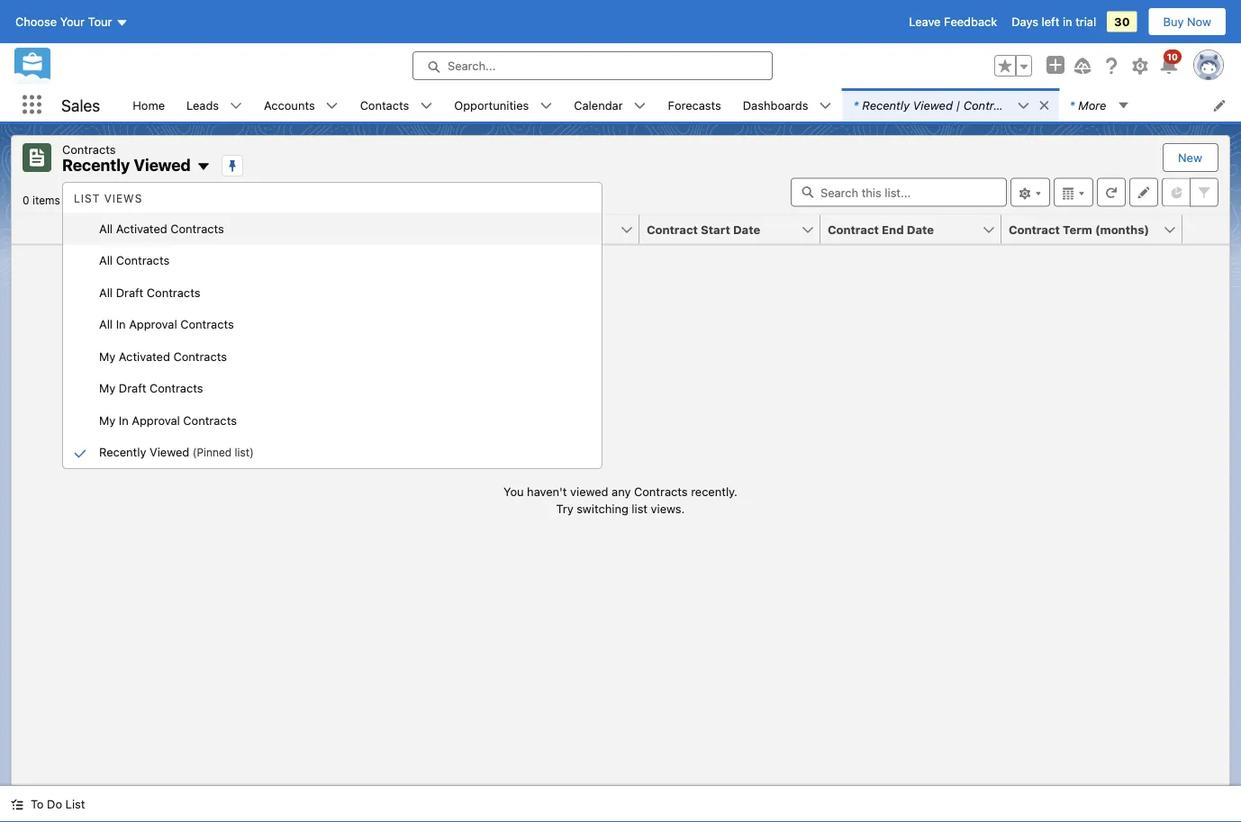 Task type: describe. For each thing, give the bounding box(es) containing it.
activated for my
[[119, 350, 170, 363]]

contract term (months)
[[1009, 223, 1150, 236]]

a
[[118, 194, 124, 207]]

contracts up (pinned at the left bottom of page
[[183, 414, 237, 427]]

approval for all
[[129, 318, 177, 331]]

0
[[23, 194, 29, 207]]

all draft contracts
[[99, 286, 200, 299]]

contract for contract term (months)
[[1009, 223, 1060, 236]]

my in approval contracts
[[99, 414, 237, 427]]

my draft contracts
[[99, 382, 203, 395]]

contracts down ago
[[171, 222, 224, 235]]

contract start date element
[[640, 215, 832, 245]]

all activated contracts link
[[63, 213, 602, 245]]

contract for contract start date
[[647, 223, 698, 236]]

haven't
[[527, 485, 567, 498]]

0 vertical spatial viewed
[[913, 98, 953, 112]]

your
[[60, 15, 85, 28]]

tour
[[88, 15, 112, 28]]

views.
[[651, 502, 685, 516]]

search...
[[448, 59, 496, 73]]

you haven't viewed any contracts recently. try switching list views.
[[504, 485, 738, 516]]

contract start date
[[647, 223, 761, 236]]

list inside list box
[[74, 192, 100, 205]]

days left in trial
[[1012, 15, 1097, 28]]

list
[[632, 502, 648, 516]]

text default image for dashboards
[[820, 100, 832, 112]]

buy now button
[[1148, 7, 1227, 36]]

text default image inside recently viewed|contracts|list view element
[[196, 160, 211, 174]]

all in approval contracts
[[99, 318, 234, 331]]

text default image inside to do list button
[[11, 799, 23, 811]]

accounts link
[[253, 88, 326, 122]]

my for my in approval contracts
[[99, 414, 116, 427]]

* more
[[1070, 98, 1107, 112]]

contracts up all in approval contracts
[[147, 286, 200, 299]]

recently for recently viewed
[[62, 155, 130, 175]]

text default image for contacts
[[420, 100, 433, 112]]

search... button
[[413, 51, 773, 80]]

Search Recently Viewed list view. search field
[[791, 178, 1007, 207]]

trial
[[1076, 15, 1097, 28]]

buy now
[[1164, 15, 1212, 28]]

30
[[1115, 15, 1130, 28]]

approval for my
[[132, 414, 180, 427]]

all for all draft contracts
[[99, 286, 113, 299]]

you
[[504, 485, 524, 498]]

recently viewed
[[62, 155, 191, 175]]

my activated contracts
[[99, 350, 227, 363]]

forecasts
[[668, 98, 722, 112]]

contract number button
[[95, 215, 258, 244]]

all contracts
[[99, 254, 170, 267]]

viewed for recently viewed
[[134, 155, 191, 175]]

opportunities
[[454, 98, 529, 112]]

contract term (months) button
[[1002, 215, 1163, 244]]

all for all activated contracts
[[99, 222, 113, 235]]

leave feedback
[[909, 15, 998, 28]]

dashboards
[[743, 98, 809, 112]]

opportunities list item
[[444, 88, 563, 122]]

|
[[957, 98, 961, 112]]

all contracts link
[[63, 245, 602, 277]]

contracts right the | at the top right
[[964, 98, 1017, 112]]

text default image for calendar
[[634, 100, 647, 112]]

any
[[612, 485, 631, 498]]

home link
[[122, 88, 176, 122]]

seconds
[[148, 194, 191, 207]]

text default image for opportunities
[[540, 100, 553, 112]]

my activated contracts link
[[63, 341, 602, 373]]

2 text default image from the left
[[1118, 99, 1130, 112]]

my draft contracts link
[[63, 373, 602, 405]]

leave feedback link
[[909, 15, 998, 28]]

views
[[104, 192, 143, 205]]

contracts | list views list box
[[63, 185, 602, 469]]

* recently viewed | contracts
[[854, 98, 1017, 112]]

10
[[1168, 51, 1179, 62]]

items
[[32, 194, 60, 207]]

recently for recently viewed (pinned list)
[[99, 446, 146, 459]]

contacts
[[360, 98, 409, 112]]

feedback
[[944, 15, 998, 28]]

dashboards list item
[[732, 88, 843, 122]]

contracts down sales at the left
[[62, 142, 116, 156]]

list item containing *
[[843, 88, 1059, 122]]

contract number element
[[95, 215, 288, 245]]

1 text default image from the left
[[1039, 99, 1051, 112]]

contract end date button
[[821, 215, 982, 244]]

date for contract end date
[[907, 223, 934, 236]]

viewed
[[571, 485, 609, 498]]

contracts inside the "you haven't viewed any contracts recently. try switching list views."
[[634, 485, 688, 498]]

leads list item
[[176, 88, 253, 122]]

switching
[[577, 502, 629, 516]]

choose
[[15, 15, 57, 28]]

calendar list item
[[563, 88, 657, 122]]

do
[[47, 798, 62, 811]]

contacts link
[[349, 88, 420, 122]]

all for all in approval contracts
[[99, 318, 113, 331]]

10 button
[[1159, 50, 1182, 77]]

contacts list item
[[349, 88, 444, 122]]

sales
[[61, 95, 100, 115]]

accounts
[[264, 98, 315, 112]]

list views
[[74, 192, 143, 205]]

in
[[1063, 15, 1073, 28]]

contract end date element
[[821, 215, 1013, 245]]

my for my draft contracts
[[99, 382, 116, 395]]

recently viewed status
[[23, 194, 71, 207]]



Task type: locate. For each thing, give the bounding box(es) containing it.
viewed inside contracts | list views list box
[[150, 446, 189, 459]]

2 date from the left
[[907, 223, 934, 236]]

4 all from the top
[[99, 318, 113, 331]]

contract
[[102, 223, 153, 236], [647, 223, 698, 236], [828, 223, 879, 236], [1009, 223, 1060, 236]]

1 horizontal spatial date
[[907, 223, 934, 236]]

recently viewed|contracts|list view element
[[11, 135, 1231, 787]]

2 all from the top
[[99, 254, 113, 267]]

to
[[31, 798, 44, 811]]

* for * recently viewed | contracts
[[854, 98, 859, 112]]

contracts up my activated contracts
[[180, 318, 234, 331]]

recently inside contracts | list views list box
[[99, 446, 146, 459]]

1 * from the left
[[854, 98, 859, 112]]

* left more at right top
[[1070, 98, 1075, 112]]

list
[[122, 88, 1242, 122]]

my inside "my draft contracts" link
[[99, 382, 116, 395]]

to do list button
[[0, 787, 96, 823]]

None search field
[[791, 178, 1007, 207]]

activated inside "my activated contracts" link
[[119, 350, 170, 363]]

my down my activated contracts
[[99, 382, 116, 395]]

contract for contract end date
[[828, 223, 879, 236]]

more
[[1079, 98, 1107, 112]]

number
[[156, 223, 203, 236]]

date for contract start date
[[734, 223, 761, 236]]

now
[[1188, 15, 1212, 28]]

list item
[[843, 88, 1059, 122]]

try
[[557, 502, 574, 516]]

leads
[[187, 98, 219, 112]]

1 contract from the left
[[102, 223, 153, 236]]

text default image left calendar link
[[540, 100, 553, 112]]

accounts list item
[[253, 88, 349, 122]]

in inside "my in approval contracts" link
[[119, 414, 129, 427]]

forecasts link
[[657, 88, 732, 122]]

leave
[[909, 15, 941, 28]]

recently left the | at the top right
[[863, 98, 910, 112]]

new button
[[1164, 144, 1217, 171]]

item number element
[[12, 215, 66, 245]]

text default image
[[230, 100, 242, 112], [326, 100, 339, 112], [634, 100, 647, 112], [1018, 100, 1030, 112], [196, 160, 211, 174], [11, 799, 23, 811]]

contract left term
[[1009, 223, 1060, 236]]

viewed up "seconds"
[[134, 155, 191, 175]]

text default image for *
[[1018, 100, 1030, 112]]

draft for my
[[119, 382, 146, 395]]

choose your tour
[[15, 15, 112, 28]]

approval down my draft contracts
[[132, 414, 180, 427]]

my inside "my activated contracts" link
[[99, 350, 116, 363]]

0 items • updated a few seconds ago
[[23, 194, 213, 207]]

(months)
[[1096, 223, 1150, 236]]

recently viewed (pinned list)
[[99, 446, 254, 459]]

my down my draft contracts
[[99, 414, 116, 427]]

choose your tour button
[[14, 7, 129, 36]]

(pinned
[[193, 446, 232, 459]]

all activated contracts
[[99, 222, 224, 235]]

status
[[504, 483, 738, 518]]

* for * more
[[1070, 98, 1075, 112]]

calendar
[[574, 98, 623, 112]]

text default image left * more
[[1039, 99, 1051, 112]]

date right the end
[[907, 223, 934, 236]]

text default image right 'contacts'
[[420, 100, 433, 112]]

contract end date
[[828, 223, 934, 236]]

text default image inside dashboards list item
[[820, 100, 832, 112]]

2 vertical spatial viewed
[[150, 446, 189, 459]]

viewed
[[913, 98, 953, 112], [134, 155, 191, 175], [150, 446, 189, 459]]

contract start date button
[[640, 215, 801, 244]]

status containing you haven't viewed any contracts recently.
[[504, 483, 738, 518]]

account name element
[[278, 215, 469, 245]]

0 vertical spatial draft
[[116, 286, 144, 299]]

text default image right accounts
[[326, 100, 339, 112]]

text default image inside calendar list item
[[634, 100, 647, 112]]

few
[[127, 194, 145, 207]]

contracts
[[964, 98, 1017, 112], [62, 142, 116, 156], [171, 222, 224, 235], [116, 254, 170, 267], [147, 286, 200, 299], [180, 318, 234, 331], [173, 350, 227, 363], [150, 382, 203, 395], [183, 414, 237, 427], [634, 485, 688, 498]]

activated
[[116, 222, 167, 235], [119, 350, 170, 363]]

2 vertical spatial recently
[[99, 446, 146, 459]]

3 my from the top
[[99, 414, 116, 427]]

0 horizontal spatial *
[[854, 98, 859, 112]]

ago
[[194, 194, 213, 207]]

all draft contracts link
[[63, 277, 602, 309]]

1 my from the top
[[99, 350, 116, 363]]

0 horizontal spatial date
[[734, 223, 761, 236]]

1 date from the left
[[734, 223, 761, 236]]

cell
[[66, 215, 95, 245]]

recently
[[863, 98, 910, 112], [62, 155, 130, 175], [99, 446, 146, 459]]

end
[[882, 223, 904, 236]]

contracts down all in approval contracts
[[173, 350, 227, 363]]

approval
[[129, 318, 177, 331], [132, 414, 180, 427]]

my up my draft contracts
[[99, 350, 116, 363]]

2 contract from the left
[[647, 223, 698, 236]]

all down list views at top left
[[99, 222, 113, 235]]

list)
[[235, 446, 254, 459]]

in down all draft contracts in the top left of the page
[[116, 318, 126, 331]]

all up all draft contracts in the top left of the page
[[99, 254, 113, 267]]

list inside button
[[65, 798, 85, 811]]

approval down all draft contracts in the top left of the page
[[129, 318, 177, 331]]

0 vertical spatial activated
[[116, 222, 167, 235]]

1 vertical spatial activated
[[119, 350, 170, 363]]

0 vertical spatial my
[[99, 350, 116, 363]]

term
[[1063, 223, 1093, 236]]

draft for all
[[116, 286, 144, 299]]

activated up my draft contracts
[[119, 350, 170, 363]]

activated down few
[[116, 222, 167, 235]]

2 my from the top
[[99, 382, 116, 395]]

1 vertical spatial recently
[[62, 155, 130, 175]]

text default image up ago
[[196, 160, 211, 174]]

text default image left the to
[[11, 799, 23, 811]]

text default image inside opportunities list item
[[540, 100, 553, 112]]

contracts down "contract number"
[[116, 254, 170, 267]]

action image
[[1183, 215, 1230, 244]]

text default image right the dashboards in the right of the page
[[820, 100, 832, 112]]

3 text default image from the left
[[420, 100, 433, 112]]

text default image right more at right top
[[1118, 99, 1130, 112]]

*
[[854, 98, 859, 112], [1070, 98, 1075, 112]]

opportunities link
[[444, 88, 540, 122]]

draft down my activated contracts
[[119, 382, 146, 395]]

viewed down my in approval contracts
[[150, 446, 189, 459]]

group
[[995, 55, 1033, 77]]

text default image
[[1039, 99, 1051, 112], [1118, 99, 1130, 112], [420, 100, 433, 112], [540, 100, 553, 112], [820, 100, 832, 112]]

list right •
[[74, 192, 100, 205]]

action element
[[1183, 215, 1230, 245]]

all down all contracts
[[99, 286, 113, 299]]

my
[[99, 350, 116, 363], [99, 382, 116, 395], [99, 414, 116, 427]]

text default image inside the accounts list item
[[326, 100, 339, 112]]

text default image left * more
[[1018, 100, 1030, 112]]

activated for all
[[116, 222, 167, 235]]

0 vertical spatial approval
[[129, 318, 177, 331]]

leads link
[[176, 88, 230, 122]]

start
[[701, 223, 731, 236]]

draft down all contracts
[[116, 286, 144, 299]]

text default image inside leads list item
[[230, 100, 242, 112]]

contract number
[[102, 223, 203, 236]]

* inside list item
[[854, 98, 859, 112]]

1 vertical spatial list
[[65, 798, 85, 811]]

dashboards link
[[732, 88, 820, 122]]

contracts up my in approval contracts
[[150, 382, 203, 395]]

left
[[1042, 15, 1060, 28]]

viewed for recently viewed (pinned list)
[[150, 446, 189, 459]]

2 * from the left
[[1070, 98, 1075, 112]]

list right 'do'
[[65, 798, 85, 811]]

contract left the end
[[828, 223, 879, 236]]

to do list
[[31, 798, 85, 811]]

1 vertical spatial in
[[119, 414, 129, 427]]

0 vertical spatial in
[[116, 318, 126, 331]]

3 all from the top
[[99, 286, 113, 299]]

1 vertical spatial my
[[99, 382, 116, 395]]

in inside all in approval contracts link
[[116, 318, 126, 331]]

0 vertical spatial list
[[74, 192, 100, 205]]

1 vertical spatial draft
[[119, 382, 146, 395]]

all down all draft contracts in the top left of the page
[[99, 318, 113, 331]]

5 text default image from the left
[[820, 100, 832, 112]]

recently up updated
[[62, 155, 130, 175]]

text default image for accounts
[[326, 100, 339, 112]]

new
[[1179, 151, 1203, 164]]

home
[[133, 98, 165, 112]]

draft
[[116, 286, 144, 299], [119, 382, 146, 395]]

* right dashboards list item
[[854, 98, 859, 112]]

contracts image
[[23, 143, 51, 172]]

1 horizontal spatial *
[[1070, 98, 1075, 112]]

1 all from the top
[[99, 222, 113, 235]]

cell inside recently viewed|contracts|list view element
[[66, 215, 95, 245]]

1 vertical spatial viewed
[[134, 155, 191, 175]]

in
[[116, 318, 126, 331], [119, 414, 129, 427]]

buy
[[1164, 15, 1185, 28]]

recently.
[[691, 485, 738, 498]]

contract left start
[[647, 223, 698, 236]]

list containing home
[[122, 88, 1242, 122]]

days
[[1012, 15, 1039, 28]]

text default image for leads
[[230, 100, 242, 112]]

in for my
[[119, 414, 129, 427]]

updated
[[71, 194, 115, 207]]

contract down "a"
[[102, 223, 153, 236]]

text default image inside contacts "list item"
[[420, 100, 433, 112]]

calendar link
[[563, 88, 634, 122]]

4 contract from the left
[[1009, 223, 1060, 236]]

contract for contract number
[[102, 223, 153, 236]]

text default image right calendar
[[634, 100, 647, 112]]

in for all
[[116, 318, 126, 331]]

text default image right leads
[[230, 100, 242, 112]]

all for all contracts
[[99, 254, 113, 267]]

list
[[74, 192, 100, 205], [65, 798, 85, 811]]

activated inside all activated contracts link
[[116, 222, 167, 235]]

4 text default image from the left
[[540, 100, 553, 112]]

3 contract from the left
[[828, 223, 879, 236]]

0 vertical spatial recently
[[863, 98, 910, 112]]

all
[[99, 222, 113, 235], [99, 254, 113, 267], [99, 286, 113, 299], [99, 318, 113, 331]]

all in approval contracts link
[[63, 309, 602, 341]]

2 vertical spatial my
[[99, 414, 116, 427]]

status element
[[459, 215, 651, 245]]

viewed left the | at the top right
[[913, 98, 953, 112]]

item number image
[[12, 215, 66, 244]]

recently down my in approval contracts
[[99, 446, 146, 459]]

contract term (months) element
[[1002, 215, 1194, 245]]

date
[[734, 223, 761, 236], [907, 223, 934, 236]]

my in approval contracts link
[[63, 405, 602, 437]]

contracts up views. on the bottom of the page
[[634, 485, 688, 498]]

•
[[63, 194, 68, 207]]

1 vertical spatial approval
[[132, 414, 180, 427]]

in down my draft contracts
[[119, 414, 129, 427]]

my inside "my in approval contracts" link
[[99, 414, 116, 427]]

my for my activated contracts
[[99, 350, 116, 363]]

date right start
[[734, 223, 761, 236]]



Task type: vqa. For each thing, say whether or not it's contained in the screenshot.
All Activated Contracts
yes



